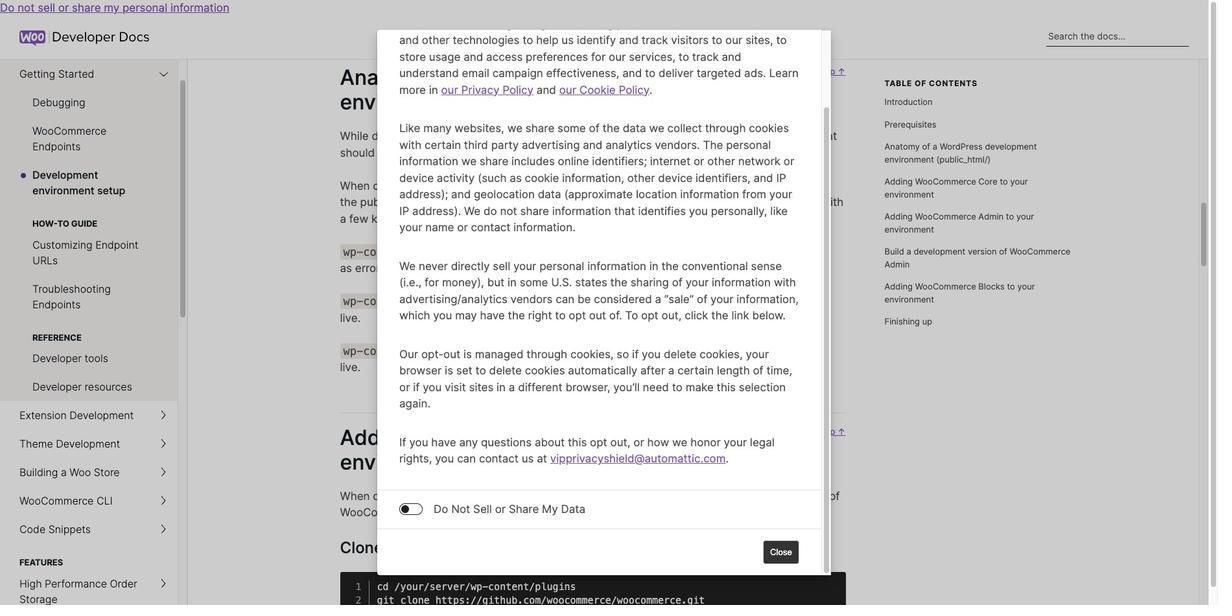 Task type: vqa. For each thing, say whether or not it's contained in the screenshot.
PRE- in Add extra functionality and features to WooCommerce stores with tried and trusted pre-built extensions.
no



Task type: describe. For each thing, give the bounding box(es) containing it.
a inside while development environments can vary, the basic file structure for a wordpress environment should be consistent.
[[704, 130, 710, 143]]

your down conventional
[[686, 276, 709, 289]]

other up identifiers,
[[708, 155, 735, 168]]

but
[[487, 276, 505, 289]]

may
[[455, 309, 477, 322]]

us inside if you have any questions about this opt out, or how we honor your legal rights, you can contact us at
[[522, 452, 534, 465]]

collecting,
[[462, 17, 516, 30]]

directory for wp-content/themes/
[[535, 345, 581, 358]]

of inside build a development version of woocommerce admin
[[1000, 247, 1008, 257]]

0 horizontal spatial anatomy of a wordpress development environment (public_html/)
[[340, 65, 720, 115]]

can inside we never directly sell your personal information in the conventional sense (i.e., for money), but in some u.s. states the sharing of your information with advertising/analytics vendors can be considered a "sale" of your information, which you may have the right to opt out of. to opt out, click the link below.
[[556, 293, 575, 306]]

0 vertical spatial to
[[57, 219, 69, 229]]

of inside when developing an extension for woocommerce, it's helpful to install a development version of woocommerce core.
[[830, 490, 840, 503]]

your down (such
[[486, 196, 509, 209]]

to up adding woocommerce admin to your environment "link"
[[1000, 177, 1008, 187]]

0 horizontal spatial core
[[446, 539, 482, 558]]

like many websites, we share some of the data we collect through cookies with certain third party advertising and analytics vendors. the personal information we share includes online identifiers; internet or other network or device activity (such as cookie information, other device identifiers, and ip address); and geolocation data (approximate location information from your ip address). we do not share information that identifies you personally, like your name or contact information.
[[399, 122, 795, 234]]

for inside your privacy is critically important to us so we strive to be transparent in how we are collecting, using, and sharing your information. we use cookies and other technologies to help us identify and track visitors to our sites, to store usage and access preferences for our services, to track and understand email campaign effectiveness, and to deliver targeted ads. learn more in
[[591, 50, 606, 63]]

theme development link
[[0, 430, 178, 458]]

blocks
[[979, 282, 1005, 292]]

time
[[682, 196, 704, 209]]

with inside like many websites, we share some of the data we collect through cookies with certain third party advertising and analytics vendors. the personal information we share includes online identifiers; internet or other network or device activity (such as cookie information, other device identifiers, and ip address); and geolocation data (approximate location information from your ip address). we do not share information that identifies you personally, like your name or contact information.
[[399, 138, 422, 151]]

most
[[699, 179, 725, 192]]

sense
[[751, 260, 782, 273]]

not inside like many websites, we share some of the data we collect through cookies with certain third party advertising and analytics vendors. the personal information we share includes online identifiers; internet or other network or device activity (such as cookie information, other device identifiers, and ip address); and geolocation data (approximate location information from your ip address). we do not share information that identifies you personally, like your name or contact information.
[[500, 204, 517, 217]]

and up services, on the right of page
[[619, 34, 639, 46]]

we inside your privacy is critically important to us so we strive to be transparent in how we are collecting, using, and sharing your information. we use cookies and other technologies to help us identify and track visitors to our sites, to store usage and access preferences for our services, to track and understand email campaign effectiveness, and to deliver targeted ads. learn more in
[[708, 17, 725, 30]]

you right if
[[409, 436, 428, 449]]

opt-
[[421, 348, 444, 361]]

we up vendors.
[[649, 122, 665, 135]]

prerequisites link
[[885, 114, 1073, 136]]

and up "store" at left top
[[399, 34, 419, 46]]

how inside your privacy is critically important to us so we strive to be transparent in how we are collecting, using, and sharing your information. we use cookies and other technologies to help us identify and track visitors to our sites, to store usage and access preferences for our services, to track and understand email campaign effectiveness, and to deliver targeted ads. learn more in
[[399, 17, 421, 30]]

our down the use
[[726, 34, 743, 46]]

live. for – this is the directory on the server where wordpress plugin folders live.
[[340, 312, 361, 325]]

the down vendors
[[508, 309, 525, 322]]

from
[[743, 188, 767, 201]]

with inside we never directly sell your personal information in the conventional sense (i.e., for money), but in some u.s. states the sharing of your information with advertising/analytics vendors can be considered a "sale" of your information, which you may have the right to opt out of. to opt out, click the link below.
[[774, 276, 796, 289]]

– this is the file where wordpress writes the important output such as errors and other messages useful for debugging.
[[340, 246, 832, 275]]

troubleshooting endpoints
[[32, 282, 111, 311]]

can inside while development environments can vary, the basic file structure for a wordpress environment should be consistent.
[[516, 130, 535, 143]]

dialog containing your privacy is critically important to us so we strive to be transparent in how we are collecting, using, and sharing your information. we use cookies and other technologies to help us identify and track visitors to our sites, to store usage and access preferences for our services, to track and understand email campaign effectiveness, and to deliver targeted ads. learn more in
[[377, 0, 831, 576]]

vary,
[[538, 130, 564, 143]]

we inside if you have any questions about this opt out, or how we honor your legal rights, you can contact us at
[[673, 436, 688, 449]]

0 horizontal spatial personal
[[123, 1, 167, 14]]

learn
[[769, 67, 799, 80]]

getting started for first the getting started link from the bottom
[[19, 67, 94, 80]]

endpoints for troubleshooting endpoints
[[32, 298, 81, 311]]

a inside we never directly sell your personal information in the conventional sense (i.e., for money), but in some u.s. states the sharing of your information with advertising/analytics vendors can be considered a "sale" of your information, which you may have the right to opt out of. to opt out, click the link below.
[[655, 293, 662, 306]]

legal
[[750, 436, 775, 449]]

theme development
[[19, 438, 120, 451]]

2 horizontal spatial us
[[592, 0, 605, 13]]

of inside like many websites, we share some of the data we collect through cookies with certain third party advertising and analytics vendors. the personal information we share includes online identifiers; internet or other network or device activity (such as cookie information, other device identifiers, and ip address); and geolocation data (approximate location information from your ip address). we do not share information that identifies you personally, like your name or contact information.
[[589, 122, 600, 135]]

wordpress inside – this is the directory on the server where wordpress plugin folders live.
[[699, 295, 755, 308]]

a left different
[[509, 381, 515, 394]]

your inside if you have any questions about this opt out, or how we honor your legal rights, you can contact us at
[[724, 436, 747, 449]]

developer tools
[[32, 352, 108, 365]]

your inside adding woocommerce blocks to your environment
[[1018, 282, 1035, 292]]

1 vertical spatial us
[[562, 34, 574, 46]]

code snippets link
[[0, 516, 178, 544]]

the down writes
[[662, 260, 679, 273]]

folders for – this is the directory on the server where wordpress plugin folders live.
[[793, 295, 829, 308]]

the left link
[[712, 309, 729, 322]]

targeted
[[697, 67, 741, 80]]

your inside the our opt-out is managed through cookies, so if you delete cookies, your browser is set to delete cookies automatically after a certain length of time, or if you visit sites in a different browser, you'll need to make this selection again.
[[746, 348, 769, 361]]

with inside when developing a woocommerce extension, you'll usually be doing most of your work within the public_html directory of your local server. for now, take some time to familiarize yourself with a few key paths:
[[822, 196, 844, 209]]

the inside like many websites, we share some of the data we collect through cookies with certain third party advertising and analytics vendors. the personal information we share includes online identifiers; internet or other network or device activity (such as cookie information, other device identifiers, and ip address); and geolocation data (approximate location information from your ip address). we do not share information that identifies you personally, like your name or contact information.
[[603, 122, 620, 135]]

development inside when developing an extension for woocommerce, it's helpful to install a development version of woocommerce core.
[[718, 490, 786, 503]]

out inside we never directly sell your personal information in the conventional sense (i.e., for money), but in some u.s. states the sharing of your information with advertising/analytics vendors can be considered a "sale" of your information, which you may have the right to opt out of. to opt out, click the link below.
[[589, 309, 606, 322]]

like
[[399, 122, 420, 135]]

set
[[456, 364, 473, 377]]

0 vertical spatial .
[[650, 83, 653, 96]]

– for content/debug.log
[[482, 246, 488, 259]]

we down third
[[461, 155, 477, 168]]

make
[[686, 381, 714, 394]]

when for woocommerce
[[340, 490, 370, 503]]

"sale"
[[665, 293, 694, 306]]

visitors
[[671, 34, 709, 46]]

0 horizontal spatial ip
[[399, 204, 409, 217]]

contact inside if you have any questions about this opt out, or how we honor your legal rights, you can contact us at
[[479, 452, 519, 465]]

and up the email
[[464, 50, 483, 63]]

critically
[[479, 0, 522, 13]]

the up automatically on the bottom of page
[[601, 345, 618, 358]]

content/debug.log
[[363, 246, 476, 259]]

admin inside build a development version of woocommerce admin
[[885, 259, 910, 270]]

1 vertical spatial delete
[[489, 364, 522, 377]]

file inside while development environments can vary, the basic file structure for a wordpress environment should be consistent.
[[618, 130, 633, 143]]

1 horizontal spatial adding woocommerce core to your environment link
[[885, 171, 1073, 206]]

how inside if you have any questions about this opt out, or how we honor your legal rights, you can contact us at
[[648, 436, 669, 449]]

woo
[[70, 466, 91, 479]]

developer for developer resources
[[32, 381, 82, 394]]

folders for – this is the directory on the server where wordpress theme folders live.
[[788, 345, 824, 358]]

or inside the our opt-out is managed through cookies, so if you delete cookies, your browser is set to delete cookies automatically after a certain length of time, or if you visit sites in a different browser, you'll need to make this selection again.
[[399, 381, 410, 394]]

if you have any questions about this opt out, or how we honor your legal rights, you can contact us at
[[399, 436, 775, 465]]

the up of.
[[607, 295, 624, 308]]

0 vertical spatial sell
[[38, 1, 55, 14]]

writes
[[661, 246, 693, 259]]

performance
[[45, 577, 107, 590]]

to up identify
[[579, 0, 589, 13]]

development inside build a development version of woocommerce admin
[[914, 247, 966, 257]]

for inside when developing an extension for woocommerce, it's helpful to install a development version of woocommerce core.
[[503, 490, 517, 503]]

features
[[19, 558, 63, 568]]

0 horizontal spatial adding woocommerce core to your environment link
[[318, 425, 697, 475]]

we left are
[[424, 17, 440, 30]]

for inside while development environments can vary, the basic file structure for a wordpress environment should be consistent.
[[687, 130, 701, 143]]

directory inside when developing a woocommerce extension, you'll usually be doing most of your work within the public_html directory of your local server. for now, take some time to familiarize yourself with a few key paths:
[[422, 196, 469, 209]]

information. inside your privacy is critically important to us so we strive to be transparent in how we are collecting, using, and sharing your information. we use cookies and other technologies to help us identify and track visitors to our sites, to store usage and access preferences for our services, to track and understand email campaign effectiveness, and to deliver targeted ads. learn more in
[[643, 17, 705, 30]]

adding for 'adding woocommerce blocks to your environment' link
[[885, 282, 913, 292]]

to right set
[[476, 364, 486, 377]]

length
[[717, 364, 750, 377]]

our cookie policy link
[[559, 83, 650, 96]]

in up sites, at top
[[767, 0, 776, 13]]

local
[[512, 196, 536, 209]]

and down network
[[754, 171, 773, 184]]

or left the my
[[58, 1, 69, 14]]

paths:
[[393, 212, 425, 225]]

is for – this is the directory on the server where wordpress theme folders live.
[[503, 345, 511, 358]]

through inside the our opt-out is managed through cookies, so if you delete cookies, your browser is set to delete cookies automatically after a certain length of time, or if you visit sites in a different browser, you'll need to make this selection again.
[[527, 348, 568, 361]]

directory for wp-content/plugins/
[[541, 295, 588, 308]]

our privacy policy link
[[441, 83, 534, 96]]

0 vertical spatial not
[[18, 1, 35, 14]]

to inside adding woocommerce blocks to your environment
[[1007, 282, 1015, 292]]

1 horizontal spatial delete
[[664, 348, 697, 361]]

or inside if you have any questions about this opt out, or how we honor your legal rights, you can contact us at
[[634, 436, 644, 449]]

share up "advertising"
[[526, 122, 555, 135]]

privacy
[[426, 0, 464, 13]]

adding for right 'adding woocommerce core to your environment' link
[[885, 177, 913, 187]]

or right name
[[457, 221, 468, 234]]

1 cookies, from the left
[[571, 348, 614, 361]]

your up adding woocommerce admin to your environment "link"
[[1011, 177, 1028, 187]]

where inside – this is the file where wordpress writes the important output such as errors and other messages useful for debugging.
[[567, 246, 599, 259]]

our down identify
[[609, 50, 626, 63]]

to inside the "adding woocommerce admin to your environment"
[[1006, 212, 1014, 222]]

(approximate
[[564, 188, 633, 201]]

cd
[[377, 582, 389, 594]]

our down effectiveness,
[[559, 83, 577, 96]]

internet
[[650, 155, 691, 168]]

development for extension
[[70, 409, 134, 422]]

to inside we never directly sell your personal information in the conventional sense (i.e., for money), but in some u.s. states the sharing of your information with advertising/analytics vendors can be considered a "sale" of your information, which you may have the right to opt out of. to opt out, click the link below.
[[626, 309, 638, 322]]

environment inside 'development environment setup'
[[32, 184, 95, 197]]

important inside – this is the file where wordpress writes the important output such as errors and other messages useful for debugging.
[[716, 246, 767, 259]]

personal inside like many websites, we share some of the data we collect through cookies with certain third party advertising and analytics vendors. the personal information we share includes online identifiers; internet or other network or device activity (such as cookie information, other device identifiers, and ip address); and geolocation data (approximate location information from your ip address). we do not share information that identifies you personally, like your name or contact information.
[[726, 138, 771, 151]]

0 vertical spatial started
[[59, 48, 98, 58]]

extension
[[19, 409, 67, 422]]

cookie
[[580, 83, 616, 96]]

developer resources link
[[0, 373, 178, 401]]

yourself
[[777, 196, 819, 209]]

how-to guide
[[32, 219, 97, 229]]

where for theme
[[657, 345, 689, 358]]

woocommerce inside build a development version of woocommerce admin
[[1010, 247, 1071, 257]]

woocommerce inside when developing a woocommerce extension, you'll usually be doing most of your work within the public_html directory of your local server. for now, take some time to familiarize yourself with a few key paths:
[[443, 179, 522, 192]]

0 vertical spatial ip
[[777, 171, 786, 184]]

your inside the "adding woocommerce admin to your environment"
[[1017, 212, 1034, 222]]

or up work
[[784, 155, 795, 168]]

you'll inside the our opt-out is managed through cookies, so if you delete cookies, your browser is set to delete cookies automatically after a certain length of time, or if you visit sites in a different browser, you'll need to make this selection again.
[[614, 381, 640, 394]]

1 horizontal spatial anatomy of a wordpress development environment (public_html/) link
[[885, 136, 1073, 171]]

certain inside the our opt-out is managed through cookies, so if you delete cookies, your browser is set to delete cookies automatically after a certain length of time, or if you visit sites in a different browser, you'll need to make this selection again.
[[678, 364, 714, 377]]

be inside your privacy is critically important to us so we strive to be transparent in how we are collecting, using, and sharing your information. we use cookies and other technologies to help us identify and track visitors to our sites, to store usage and access preferences for our services, to track and understand email campaign effectiveness, and to deliver targeted ads. learn more in
[[687, 0, 700, 13]]

1 vertical spatial if
[[413, 381, 420, 394]]

finishing up
[[885, 317, 933, 327]]

0 vertical spatial (public_html/)
[[470, 90, 607, 115]]

0 vertical spatial track
[[642, 34, 668, 46]]

cookies inside like many websites, we share some of the data we collect through cookies with certain third party advertising and analytics vendors. the personal information we share includes online identifiers; internet or other network or device activity (such as cookie information, other device identifiers, and ip address); and geolocation data (approximate location information from your ip address). we do not share information that identifies you personally, like your name or contact information.
[[749, 122, 789, 135]]

have inside we never directly sell your personal information in the conventional sense (i.e., for money), but in some u.s. states the sharing of your information with advertising/analytics vendors can be considered a "sale" of your information, which you may have the right to opt out of. to opt out, click the link below.
[[480, 309, 505, 322]]

out, inside we never directly sell your personal information in the conventional sense (i.e., for money), but in some u.s. states the sharing of your information with advertising/analytics vendors can be considered a "sale" of your information, which you may have the right to opt out of. to opt out, click the link below.
[[662, 309, 682, 322]]

wordpress inside while development environments can vary, the basic file structure for a wordpress environment should be consistent.
[[713, 130, 769, 143]]

woocommerce endpoints
[[32, 125, 107, 153]]

development for theme
[[56, 438, 120, 451]]

developing for core.
[[373, 490, 430, 503]]

2 getting started link from the top
[[0, 60, 178, 88]]

wordpress inside table of contents "element"
[[940, 142, 983, 152]]

is for – this is the directory on the server where wordpress plugin folders live.
[[510, 295, 518, 308]]

getting started for 2nd the getting started link from the bottom
[[19, 48, 98, 58]]

some inside when developing a woocommerce extension, you'll usually be doing most of your work within the public_html directory of your local server. for now, take some time to familiarize yourself with a few key paths:
[[650, 196, 679, 209]]

deliver
[[659, 67, 694, 80]]

or right sell
[[495, 503, 506, 516]]

wordpress inside – this is the file where wordpress writes the important output such as errors and other messages useful for debugging.
[[602, 246, 658, 259]]

0 vertical spatial anatomy of a wordpress development environment (public_html/) link
[[318, 65, 720, 115]]

developing for public_html
[[373, 179, 430, 192]]

a up address). at the left top of the page
[[433, 179, 440, 192]]

extension development link
[[0, 401, 178, 430]]

the up right
[[521, 295, 538, 308]]

environment down if
[[340, 450, 464, 475]]

be inside while development environments can vary, the basic file structure for a wordpress environment should be consistent.
[[378, 146, 391, 159]]

you down browser
[[423, 381, 442, 394]]

for inside – this is the file where wordpress writes the important output such as errors and other messages useful for debugging.
[[533, 262, 548, 275]]

to right sites, at top
[[777, 34, 787, 46]]

1 horizontal spatial if
[[632, 348, 639, 361]]

you right rights,
[[435, 452, 454, 465]]

sites
[[469, 381, 494, 394]]

opt inside if you have any questions about this opt out, or how we honor your legal rights, you can contact us at
[[590, 436, 608, 449]]

in up considered
[[650, 260, 659, 273]]

wordpress inside – this is the directory on the server where wordpress theme folders live.
[[692, 345, 748, 358]]

we left strive
[[623, 0, 638, 13]]

1 getting from the top
[[19, 48, 57, 58]]

the down right
[[514, 345, 531, 358]]

development down services, on the right of page
[[590, 65, 720, 90]]

you inside we never directly sell your personal information in the conventional sense (i.e., for money), but in some u.s. states the sharing of your information with advertising/analytics vendors can be considered a "sale" of your information, which you may have the right to opt out of. to opt out, click the link below.
[[433, 309, 452, 322]]

0 horizontal spatial data
[[538, 188, 561, 201]]

– for content/themes/
[[469, 345, 475, 358]]

honor
[[691, 436, 721, 449]]

identifiers;
[[592, 155, 647, 168]]

our down understand
[[441, 83, 458, 96]]

never
[[419, 260, 448, 273]]

information, inside like many websites, we share some of the data we collect through cookies with certain third party advertising and analytics vendors. the personal information we share includes online identifiers; internet or other network or device activity (such as cookie information, other device identifiers, and ip address); and geolocation data (approximate location information from your ip address). we do not share information that identifies you personally, like your name or contact information.
[[562, 171, 624, 184]]

server for plugin
[[627, 295, 660, 308]]

clone the wc core repo into
[[340, 539, 556, 558]]

click
[[685, 309, 709, 322]]

woocommerce,
[[520, 490, 603, 503]]

in down understand
[[429, 83, 438, 96]]

and down activity at the left
[[451, 188, 471, 201]]

usage
[[429, 50, 461, 63]]

to right strive
[[673, 0, 684, 13]]

is for – this is the file where wordpress writes the important output such as errors and other messages useful for debugging.
[[516, 246, 525, 259]]

1 horizontal spatial .
[[726, 452, 729, 465]]

search search field
[[1047, 26, 1189, 46]]

for inside we never directly sell your personal information in the conventional sense (i.e., for money), but in some u.s. states the sharing of your information with advertising/analytics vendors can be considered a "sale" of your information, which you may have the right to opt out of. to opt out, click the link below.
[[425, 276, 439, 289]]

do
[[484, 204, 497, 217]]

environment up like
[[340, 90, 464, 115]]

your up familiarize
[[742, 179, 765, 192]]

information. inside like many websites, we share some of the data we collect through cookies with certain third party advertising and analytics vendors. the personal information we share includes online identifiers; internet or other network or device activity (such as cookie information, other device identifiers, and ip address); and geolocation data (approximate location information from your ip address). we do not share information that identifies you personally, like your name or contact information.
[[514, 221, 576, 234]]

share left the my
[[72, 1, 101, 14]]

contact inside like many websites, we share some of the data we collect through cookies with certain third party advertising and analytics vendors. the personal information we share includes online identifiers; internet or other network or device activity (such as cookie information, other device identifiers, and ip address); and geolocation data (approximate location information from your ip address). we do not share information that identifies you personally, like your name or contact information.
[[471, 221, 511, 234]]

you inside like many websites, we share some of the data we collect through cookies with certain third party advertising and analytics vendors. the personal information we share includes online identifiers; internet or other network or device activity (such as cookie information, other device identifiers, and ip address); and geolocation data (approximate location information from your ip address). we do not share information that identifies you personally, like your name or contact information.
[[689, 204, 708, 217]]

extension development
[[19, 409, 134, 422]]

adding woocommerce admin to your environment
[[885, 212, 1034, 235]]

environment up the "adding woocommerce admin to your environment"
[[885, 189, 934, 200]]

you up after
[[642, 348, 661, 361]]

anatomy for the 'anatomy of a wordpress development environment (public_html/)' link to the top
[[340, 65, 429, 90]]

a down prerequisites
[[933, 142, 938, 152]]

a down usage
[[460, 65, 472, 90]]

a left few at left top
[[340, 212, 346, 225]]

vendors
[[511, 293, 553, 306]]

server.
[[539, 196, 575, 209]]

share down extension,
[[520, 204, 549, 217]]

your up vendors
[[514, 260, 537, 273]]

conventional
[[682, 260, 748, 273]]

your up link
[[711, 293, 734, 306]]

as inside like many websites, we share some of the data we collect through cookies with certain third party advertising and analytics vendors. the personal information we share includes online identifiers; internet or other network or device activity (such as cookie information, other device identifiers, and ip address); and geolocation data (approximate location information from your ip address). we do not share information that identifies you personally, like your name or contact information.
[[510, 171, 522, 184]]

the left wc
[[387, 539, 412, 558]]

top ↑ for anatomy of a wordpress development environment (public_html/)
[[821, 66, 846, 77]]

rights,
[[399, 452, 432, 465]]

location
[[636, 188, 677, 201]]

includes
[[512, 155, 555, 168]]

some inside like many websites, we share some of the data we collect through cookies with certain third party advertising and analytics vendors. the personal information we share includes online identifiers; internet or other network or device activity (such as cookie information, other device identifiers, and ip address); and geolocation data (approximate location information from your ip address). we do not share information that identifies you personally, like your name or contact information.
[[558, 122, 586, 135]]

and down services, on the right of page
[[623, 67, 642, 80]]

of.
[[609, 309, 622, 322]]

endpoint
[[95, 238, 138, 251]]

(i.e.,
[[399, 276, 422, 289]]

debugging
[[32, 96, 85, 109]]

certain inside like many websites, we share some of the data we collect through cookies with certain third party advertising and analytics vendors. the personal information we share includes online identifiers; internet or other network or device activity (such as cookie information, other device identifiers, and ip address); and geolocation data (approximate location information from your ip address). we do not share information that identifies you personally, like your name or contact information.
[[425, 138, 461, 151]]

1 vertical spatial track
[[692, 50, 719, 63]]

the up conventional
[[696, 246, 713, 259]]

need
[[643, 381, 669, 394]]

should
[[340, 146, 375, 159]]

storage
[[19, 593, 58, 606]]

and up 'targeted'
[[722, 50, 742, 63]]

money),
[[442, 276, 484, 289]]

developer tools link
[[0, 344, 178, 373]]

and up online
[[583, 138, 603, 151]]

address).
[[412, 204, 461, 217]]

preferences
[[526, 50, 588, 63]]

developer for developer tools
[[32, 352, 82, 365]]

content/plugins
[[488, 582, 576, 594]]

technologies
[[453, 34, 520, 46]]

other up location
[[628, 171, 655, 184]]

time,
[[767, 364, 793, 377]]

useful
[[498, 262, 530, 275]]

to down services, on the right of page
[[645, 67, 656, 80]]

(public_html/) inside table of contents "element"
[[937, 154, 991, 165]]

2 horizontal spatial opt
[[641, 309, 659, 322]]

install
[[675, 490, 705, 503]]

development inside 'development environment setup'
[[32, 169, 98, 182]]

your up vipprivacyshield@automattic.com . on the bottom of page
[[653, 425, 697, 450]]

build a development version of woocommerce admin
[[885, 247, 1071, 270]]

development inside while development environments can vary, the basic file structure for a wordpress environment should be consistent.
[[372, 130, 440, 143]]

our
[[399, 348, 418, 361]]

vipprivacyshield@automattic.com link
[[550, 452, 726, 465]]

campaign
[[493, 67, 543, 80]]

we inside we never directly sell your personal information in the conventional sense (i.e., for money), but in some u.s. states the sharing of your information with advertising/analytics vendors can be considered a "sale" of your information, which you may have the right to opt out of. to opt out, click the link below.
[[399, 260, 416, 273]]

personal inside we never directly sell your personal information in the conventional sense (i.e., for money), but in some u.s. states the sharing of your information with advertising/analytics vendors can be considered a "sale" of your information, which you may have the right to opt out of. to opt out, click the link below.
[[540, 260, 585, 273]]

environment down prerequisites
[[885, 154, 934, 165]]



Task type: locate. For each thing, give the bounding box(es) containing it.
do not sell or share my personal information link
[[0, 1, 229, 14]]

0 vertical spatial file
[[618, 130, 633, 143]]

3 wp- from the top
[[343, 345, 363, 358]]

your up wp-content/debug.log
[[399, 221, 422, 234]]

that
[[614, 204, 635, 217]]

in inside the our opt-out is managed through cookies, so if you delete cookies, your browser is set to delete cookies automatically after a certain length of time, or if you visit sites in a different browser, you'll need to make this selection again.
[[497, 381, 506, 394]]

1 horizontal spatial cookies,
[[700, 348, 743, 361]]

woocommerce inside adding woocommerce blocks to your environment
[[915, 282, 976, 292]]

important up the using, on the left top
[[525, 0, 576, 13]]

and down campaign
[[537, 83, 556, 96]]

1 vertical spatial where
[[663, 295, 696, 308]]

2 vertical spatial us
[[522, 452, 534, 465]]

not
[[18, 1, 35, 14], [500, 204, 517, 217]]

through up different
[[527, 348, 568, 361]]

1 wp- from the top
[[343, 246, 363, 259]]

us up preferences
[[562, 34, 574, 46]]

personal up u.s.
[[540, 260, 585, 273]]

your left "legal"
[[724, 436, 747, 449]]

guide
[[71, 219, 97, 229]]

0 horizontal spatial certain
[[425, 138, 461, 151]]

u.s.
[[551, 276, 572, 289]]

contents
[[929, 78, 978, 88]]

1 vertical spatial this
[[484, 295, 506, 308]]

important inside your privacy is critically important to us so we strive to be transparent in how we are collecting, using, and sharing your information. we use cookies and other technologies to help us identify and track visitors to our sites, to store usage and access preferences for our services, to track and understand email campaign effectiveness, and to deliver targeted ads. learn more in
[[525, 0, 576, 13]]

to
[[579, 0, 589, 13], [673, 0, 684, 13], [523, 34, 533, 46], [712, 34, 723, 46], [777, 34, 787, 46], [679, 50, 689, 63], [645, 67, 656, 80], [1000, 177, 1008, 187], [707, 196, 718, 209], [1006, 212, 1014, 222], [1007, 282, 1015, 292], [555, 309, 566, 322], [476, 364, 486, 377], [672, 381, 683, 394], [627, 425, 647, 450], [661, 490, 672, 503]]

1 horizontal spatial admin
[[979, 212, 1004, 222]]

and inside – this is the file where wordpress writes the important output such as errors and other messages useful for debugging.
[[389, 262, 409, 275]]

version inside when developing an extension for woocommerce, it's helpful to install a development version of woocommerce core.
[[789, 490, 826, 503]]

code
[[19, 523, 46, 536]]

(such
[[478, 171, 507, 184]]

anatomy inside table of contents "element"
[[885, 142, 920, 152]]

out, inside if you have any questions about this opt out, or how we honor your legal rights, you can contact us at
[[611, 436, 631, 449]]

on for wp-content/themes/
[[585, 345, 598, 358]]

us up identify
[[592, 0, 605, 13]]

2 live. from the top
[[340, 361, 361, 374]]

0 vertical spatial out,
[[662, 309, 682, 322]]

2 getting from the top
[[19, 67, 55, 80]]

this down length
[[717, 381, 736, 394]]

0 horizontal spatial as
[[340, 262, 352, 275]]

2 getting started from the top
[[19, 67, 94, 80]]

your privacy is critically important to us so we strive to be transparent in how we are collecting, using, and sharing your information. we use cookies and other technologies to help us identify and track visitors to our sites, to store usage and access preferences for our services, to track and understand email campaign effectiveness, and to deliver targeted ads. learn more in
[[399, 0, 799, 96]]

a right after
[[668, 364, 675, 377]]

some down doing
[[650, 196, 679, 209]]

1 vertical spatial information,
[[737, 293, 799, 306]]

on inside – this is the directory on the server where wordpress theme folders live.
[[585, 345, 598, 358]]

admin inside the "adding woocommerce admin to your environment"
[[979, 212, 1004, 222]]

2 cookies, from the left
[[700, 348, 743, 361]]

we never directly sell your personal information in the conventional sense (i.e., for money), but in some u.s. states the sharing of your information with advertising/analytics vendors can be considered a "sale" of your information, which you may have the right to opt out of. to opt out, click the link below.
[[399, 260, 799, 322]]

on inside – this is the directory on the server where wordpress plugin folders live.
[[591, 295, 604, 308]]

network
[[738, 155, 781, 168]]

be inside when developing a woocommerce extension, you'll usually be doing most of your work within the public_html directory of your local server. for now, take some time to familiarize yourself with a few key paths:
[[651, 179, 664, 192]]

be up visitors
[[687, 0, 700, 13]]

1 getting started link from the top
[[0, 34, 178, 60]]

this for wp-content/themes/
[[478, 345, 500, 358]]

1 horizontal spatial ip
[[777, 171, 786, 184]]

when
[[340, 179, 370, 192], [340, 490, 370, 503]]

can inside if you have any questions about this opt out, or how we honor your legal rights, you can contact us at
[[457, 452, 476, 465]]

out, up 'vipprivacyshield@automattic.com'
[[611, 436, 631, 449]]

when developing a woocommerce extension, you'll usually be doing most of your work within the public_html directory of your local server. for now, take some time to familiarize yourself with a few key paths:
[[340, 179, 844, 225]]

anatomy down "store" at left top
[[340, 65, 429, 90]]

development down the "adding woocommerce admin to your environment"
[[914, 247, 966, 257]]

wp- left our
[[343, 345, 363, 358]]

1 horizontal spatial sell
[[493, 260, 510, 273]]

share
[[72, 1, 101, 14], [526, 122, 555, 135], [480, 155, 509, 168], [520, 204, 549, 217]]

to up 'vipprivacyshield@automattic.com'
[[627, 425, 647, 450]]

None search field
[[1047, 26, 1189, 46]]

access
[[486, 50, 523, 63]]

– for content/plugins/
[[476, 295, 481, 308]]

your inside your privacy is critically important to us so we strive to be transparent in how we are collecting, using, and sharing your information. we use cookies and other technologies to help us identify and track visitors to our sites, to store usage and access preferences for our services, to track and understand email campaign effectiveness, and to deliver targeted ads. learn more in
[[617, 17, 640, 30]]

directory down u.s.
[[541, 295, 588, 308]]

how up vipprivacyshield@automattic.com . on the bottom of page
[[648, 436, 669, 449]]

2 top ↑ from the top
[[821, 426, 846, 437]]

where for plugin
[[663, 295, 696, 308]]

vipprivacyshield@automattic.com .
[[550, 452, 729, 465]]

0 horizontal spatial with
[[399, 138, 422, 151]]

wp-content/themes/
[[343, 345, 463, 358]]

be inside we never directly sell your personal information in the conventional sense (i.e., for money), but in some u.s. states the sharing of your information with advertising/analytics vendors can be considered a "sale" of your information, which you may have the right to opt out of. to opt out, click the link below.
[[578, 293, 591, 306]]

0 horizontal spatial information.
[[514, 221, 576, 234]]

top for adding woocommerce core to your environment
[[821, 426, 836, 437]]

data down cookie
[[538, 188, 561, 201]]

so for we
[[608, 0, 620, 13]]

considered
[[594, 293, 652, 306]]

0 horizontal spatial opt
[[569, 309, 586, 322]]

0 horizontal spatial if
[[413, 381, 420, 394]]

some inside we never directly sell your personal information in the conventional sense (i.e., for money), but in some u.s. states the sharing of your information with advertising/analytics vendors can be considered a "sale" of your information, which you may have the right to opt out of. to opt out, click the link below.
[[520, 276, 548, 289]]

2 vertical spatial core
[[446, 539, 482, 558]]

development down the prerequisites "link"
[[985, 142, 1037, 152]]

0 horizontal spatial admin
[[885, 259, 910, 270]]

0 vertical spatial anatomy of a wordpress development environment (public_html/)
[[340, 65, 720, 115]]

1 getting started from the top
[[19, 48, 98, 58]]

anatomy for rightmost the 'anatomy of a wordpress development environment (public_html/)' link
[[885, 142, 920, 152]]

important
[[525, 0, 576, 13], [716, 246, 767, 259]]

– inside – this is the file where wordpress writes the important output such as errors and other messages useful for debugging.
[[482, 246, 488, 259]]

1 top ↑ link from the top
[[814, 66, 846, 128]]

2 horizontal spatial personal
[[726, 138, 771, 151]]

1 vertical spatial so
[[617, 348, 629, 361]]

1 horizontal spatial file
[[618, 130, 633, 143]]

0 vertical spatial top
[[821, 66, 836, 77]]

adding woocommerce core to your environment for right 'adding woocommerce core to your environment' link
[[885, 177, 1028, 200]]

0 vertical spatial some
[[558, 122, 586, 135]]

to right visitors
[[712, 34, 723, 46]]

this inside – this is the directory on the server where wordpress theme folders live.
[[478, 345, 500, 358]]

our privacy policy and our cookie policy .
[[441, 83, 653, 96]]

developer resources
[[32, 381, 132, 394]]

2 developing from the top
[[373, 490, 430, 503]]

table
[[885, 78, 913, 88]]

contact down do at the left top
[[471, 221, 511, 234]]

0 vertical spatial adding woocommerce core to your environment link
[[885, 171, 1073, 206]]

1 vertical spatial anatomy of a wordpress development environment (public_html/)
[[885, 142, 1037, 165]]

1 vertical spatial top ↑ link
[[814, 426, 846, 489]]

different
[[518, 381, 563, 394]]

adding inside adding woocommerce blocks to your environment
[[885, 282, 913, 292]]

directory inside – this is the directory on the server where wordpress theme folders live.
[[535, 345, 581, 358]]

share up (such
[[480, 155, 509, 168]]

contact
[[471, 221, 511, 234], [479, 452, 519, 465]]

this for wp-content/plugins/
[[484, 295, 506, 308]]

core inside table of contents "element"
[[979, 177, 998, 187]]

wp- for content/debug.log
[[343, 246, 363, 259]]

you'll inside when developing a woocommerce extension, you'll usually be doing most of your work within the public_html directory of your local server. for now, take some time to familiarize yourself with a few key paths:
[[582, 179, 608, 192]]

directly
[[451, 260, 490, 273]]

1 vertical spatial developer
[[32, 381, 82, 394]]

to left guide
[[57, 219, 69, 229]]

folders inside – this is the directory on the server where wordpress plugin folders live.
[[793, 295, 829, 308]]

1 horizontal spatial information,
[[737, 293, 799, 306]]

0 vertical spatial if
[[632, 348, 639, 361]]

this right about
[[568, 436, 587, 449]]

device down 'internet'
[[658, 171, 693, 184]]

advertising/analytics
[[399, 293, 508, 306]]

delete
[[664, 348, 697, 361], [489, 364, 522, 377]]

to inside when developing an extension for woocommerce, it's helpful to install a development version of woocommerce core.
[[661, 490, 672, 503]]

1 vertical spatial this
[[568, 436, 587, 449]]

we
[[623, 0, 638, 13], [424, 17, 440, 30], [508, 122, 523, 135], [649, 122, 665, 135], [461, 155, 477, 168], [673, 436, 688, 449]]

is inside your privacy is critically important to us so we strive to be transparent in how we are collecting, using, and sharing your information. we use cookies and other technologies to help us identify and track visitors to our sites, to store usage and access preferences for our services, to track and understand email campaign effectiveness, and to deliver targeted ads. learn more in
[[467, 0, 476, 13]]

information, inside we never directly sell your personal information in the conventional sense (i.e., for money), but in some u.s. states the sharing of your information with advertising/analytics vendors can be considered a "sale" of your information, which you may have the right to opt out of. to opt out, click the link below.
[[737, 293, 799, 306]]

where inside – this is the directory on the server where wordpress plugin folders live.
[[663, 295, 696, 308]]

1 vertical spatial through
[[527, 348, 568, 361]]

after
[[641, 364, 665, 377]]

1 horizontal spatial can
[[516, 130, 535, 143]]

on up automatically on the bottom of page
[[585, 345, 598, 358]]

0 horizontal spatial to
[[57, 219, 69, 229]]

↑ for your
[[838, 426, 846, 437]]

is inside – this is the file where wordpress writes the important output such as errors and other messages useful for debugging.
[[516, 246, 525, 259]]

identifiers,
[[696, 171, 751, 184]]

sharing for information
[[631, 276, 669, 289]]

we up party
[[508, 122, 523, 135]]

1 horizontal spatial version
[[968, 247, 997, 257]]

server left "sale"
[[627, 295, 660, 308]]

2 vertical spatial this
[[478, 345, 500, 358]]

0 vertical spatial us
[[592, 0, 605, 13]]

when for the
[[340, 179, 370, 192]]

where up after
[[657, 345, 689, 358]]

adding woocommerce core to your environment inside table of contents "element"
[[885, 177, 1028, 200]]

other inside your privacy is critically important to us so we strive to be transparent in how we are collecting, using, and sharing your information. we use cookies and other technologies to help us identify and track visitors to our sites, to store usage and access preferences for our services, to track and understand email campaign effectiveness, and to deliver targeted ads. learn more in
[[422, 34, 450, 46]]

environment up how-to guide
[[32, 184, 95, 197]]

so for if
[[617, 348, 629, 361]]

wp- for content/themes/
[[343, 345, 363, 358]]

when inside when developing an extension for woocommerce, it's helpful to install a development version of woocommerce core.
[[340, 490, 370, 503]]

for left the
[[687, 130, 701, 143]]

to down the using, on the left top
[[523, 34, 533, 46]]

sharing for us
[[576, 17, 614, 30]]

0 vertical spatial development
[[32, 169, 98, 182]]

are
[[443, 17, 459, 30]]

the inside while development environments can vary, the basic file structure for a wordpress environment should be consistent.
[[567, 130, 584, 143]]

getting started link
[[0, 34, 178, 60], [0, 60, 178, 88]]

1 horizontal spatial track
[[692, 50, 719, 63]]

certain up make
[[678, 364, 714, 377]]

advertising
[[522, 138, 580, 151]]

0 vertical spatial sharing
[[576, 17, 614, 30]]

folders inside – this is the directory on the server where wordpress theme folders live.
[[788, 345, 824, 358]]

adding for left 'adding woocommerce core to your environment' link
[[340, 425, 411, 450]]

top ↑ link for your
[[814, 426, 846, 489]]

as inside – this is the file where wordpress writes the important output such as errors and other messages useful for debugging.
[[340, 262, 352, 275]]

2 horizontal spatial –
[[482, 246, 488, 259]]

close button
[[763, 541, 800, 565]]

adding woocommerce core to your environment for left 'adding woocommerce core to your environment' link
[[340, 425, 697, 475]]

live. inside – this is the directory on the server where wordpress plugin folders live.
[[340, 312, 361, 325]]

1 vertical spatial out
[[444, 348, 461, 361]]

0 vertical spatial information.
[[643, 17, 705, 30]]

delete up after
[[664, 348, 697, 361]]

wp- for content/plugins/
[[343, 295, 363, 308]]

1 vertical spatial do
[[434, 503, 448, 516]]

to inside when developing a woocommerce extension, you'll usually be doing most of your work within the public_html directory of your local server. for now, take some time to familiarize yourself with a few key paths:
[[707, 196, 718, 209]]

0 vertical spatial contact
[[471, 221, 511, 234]]

1 vertical spatial to
[[626, 309, 638, 322]]

endpoints down troubleshooting
[[32, 298, 81, 311]]

1 endpoints from the top
[[32, 140, 81, 153]]

0 horizontal spatial us
[[522, 452, 534, 465]]

1 developer from the top
[[32, 352, 82, 365]]

cookies, up automatically on the bottom of page
[[571, 348, 614, 361]]

do for do not sell or share my personal information
[[0, 1, 15, 14]]

adding woocommerce core to your environment link
[[885, 171, 1073, 206], [318, 425, 697, 475]]

core for left 'adding woocommerce core to your environment' link
[[574, 425, 622, 450]]

environment up within
[[773, 130, 837, 143]]

wc
[[416, 539, 442, 558]]

1 when from the top
[[340, 179, 370, 192]]

1 horizontal spatial important
[[716, 246, 767, 259]]

1 horizontal spatial certain
[[678, 364, 714, 377]]

a right install
[[708, 490, 715, 503]]

admin up build a development version of woocommerce admin
[[979, 212, 1004, 222]]

adding woocommerce blocks to your environment
[[885, 282, 1035, 305]]

anatomy of a wordpress development environment (public_html/) inside table of contents "element"
[[885, 142, 1037, 165]]

table of contents element
[[885, 78, 1073, 333]]

data
[[561, 503, 586, 516]]

getting started link up debugging
[[0, 60, 178, 88]]

2 top from the top
[[821, 426, 836, 437]]

top for anatomy of a wordpress development environment (public_html/)
[[821, 66, 836, 77]]

take
[[625, 196, 647, 209]]

1 vertical spatial have
[[431, 436, 456, 449]]

1 vertical spatial as
[[340, 262, 352, 275]]

core for right 'adding woocommerce core to your environment' link
[[979, 177, 998, 187]]

the up considered
[[611, 276, 628, 289]]

woocommerce inside "link"
[[32, 125, 107, 137]]

2 horizontal spatial with
[[822, 196, 844, 209]]

effectiveness,
[[546, 67, 620, 80]]

and up help
[[553, 17, 573, 30]]

0 vertical spatial directory
[[422, 196, 469, 209]]

↑ for development
[[838, 66, 846, 77]]

2 wp- from the top
[[343, 295, 363, 308]]

2 horizontal spatial some
[[650, 196, 679, 209]]

you'll up for
[[582, 179, 608, 192]]

anatomy down prerequisites
[[885, 142, 920, 152]]

a left woo
[[61, 466, 67, 479]]

2 policy from the left
[[619, 83, 650, 96]]

consistent.
[[394, 146, 452, 159]]

adding woocommerce core to your environment
[[885, 177, 1028, 200], [340, 425, 697, 475]]

about
[[535, 436, 565, 449]]

out inside the our opt-out is managed through cookies, so if you delete cookies, your browser is set to delete cookies automatically after a certain length of time, or if you visit sites in a different browser, you'll need to make this selection again.
[[444, 348, 461, 361]]

wordpress down "that"
[[602, 246, 658, 259]]

finishing
[[885, 317, 920, 327]]

have inside if you have any questions about this opt out, or how we honor your legal rights, you can contact us at
[[431, 436, 456, 449]]

customizing endpoint urls
[[32, 238, 138, 267]]

endpoints inside troubleshooting endpoints
[[32, 298, 81, 311]]

2 top ↑ link from the top
[[814, 426, 846, 489]]

where inside – this is the directory on the server where wordpress theme folders live.
[[657, 345, 689, 358]]

browser,
[[566, 381, 611, 394]]

your up like at the right of page
[[770, 188, 793, 201]]

personal up network
[[726, 138, 771, 151]]

the up useful
[[528, 246, 545, 259]]

do for do not sell or share my data
[[434, 503, 448, 516]]

can
[[516, 130, 535, 143], [556, 293, 575, 306], [457, 452, 476, 465]]

0 horizontal spatial through
[[527, 348, 568, 361]]

do inside dialog
[[434, 503, 448, 516]]

services,
[[629, 50, 676, 63]]

is inside – this is the directory on the server where wordpress plugin folders live.
[[510, 295, 518, 308]]

started
[[59, 48, 98, 58], [58, 67, 94, 80]]

for right useful
[[533, 262, 548, 275]]

1 developing from the top
[[373, 179, 430, 192]]

building
[[19, 466, 58, 479]]

through inside like many websites, we share some of the data we collect through cookies with certain third party advertising and analytics vendors. the personal information we share includes online identifiers; internet or other network or device activity (such as cookie information, other device identifiers, and ip address); and geolocation data (approximate location information from your ip address). we do not share information that identifies you personally, like your name or contact information.
[[705, 122, 746, 135]]

sell inside we never directly sell your personal information in the conventional sense (i.e., for money), but in some u.s. states the sharing of your information with advertising/analytics vendors can be considered a "sale" of your information, which you may have the right to opt out of. to opt out, click the link below.
[[493, 260, 510, 273]]

ip right key
[[399, 204, 409, 217]]

cookies up network
[[749, 122, 789, 135]]

wordpress
[[477, 65, 585, 90], [713, 130, 769, 143], [940, 142, 983, 152], [602, 246, 658, 259], [699, 295, 755, 308], [692, 345, 748, 358]]

file up debugging.
[[548, 246, 563, 259]]

0 horizontal spatial delete
[[489, 364, 522, 377]]

1 device from the left
[[399, 171, 434, 184]]

1 vertical spatial contact
[[479, 452, 519, 465]]

wordpress down access
[[477, 65, 585, 90]]

your up build a development version of woocommerce admin link
[[1017, 212, 1034, 222]]

1 horizontal spatial through
[[705, 122, 746, 135]]

1 vertical spatial sell
[[493, 260, 510, 273]]

with
[[399, 138, 422, 151], [822, 196, 844, 209], [774, 276, 796, 289]]

0 vertical spatial developing
[[373, 179, 430, 192]]

1 horizontal spatial (public_html/)
[[937, 154, 991, 165]]

this inside if you have any questions about this opt out, or how we honor your legal rights, you can contact us at
[[568, 436, 587, 449]]

cookies inside the our opt-out is managed through cookies, so if you delete cookies, your browser is set to delete cookies automatically after a certain length of time, or if you visit sites in a different browser, you'll need to make this selection again.
[[525, 364, 565, 377]]

0 vertical spatial how
[[399, 17, 421, 30]]

to inside we never directly sell your personal information in the conventional sense (i.e., for money), but in some u.s. states the sharing of your information with advertising/analytics vendors can be considered a "sale" of your information, which you may have the right to opt out of. to opt out, click the link below.
[[555, 309, 566, 322]]

version
[[968, 247, 997, 257], [789, 490, 826, 503]]

environment inside the "adding woocommerce admin to your environment"
[[885, 224, 934, 235]]

environment inside while development environments can vary, the basic file structure for a wordpress environment should be consistent.
[[773, 130, 837, 143]]

0 horizontal spatial have
[[431, 436, 456, 449]]

top ↑ for adding woocommerce core to your environment
[[821, 426, 846, 437]]

1 vertical spatial cookies
[[749, 122, 789, 135]]

to right need
[[672, 381, 683, 394]]

resources
[[85, 381, 132, 394]]

1 vertical spatial on
[[585, 345, 598, 358]]

file
[[618, 130, 633, 143], [548, 246, 563, 259]]

2 developer from the top
[[32, 381, 82, 394]]

have left any
[[431, 436, 456, 449]]

adding for adding woocommerce admin to your environment "link"
[[885, 212, 913, 222]]

admin down build
[[885, 259, 910, 270]]

name
[[426, 221, 454, 234]]

of inside the our opt-out is managed through cookies, so if you delete cookies, your browser is set to delete cookies automatically after a certain length of time, or if you visit sites in a different browser, you'll need to make this selection again.
[[753, 364, 764, 377]]

1 vertical spatial out,
[[611, 436, 631, 449]]

file inside – this is the file where wordpress writes the important output such as errors and other messages useful for debugging.
[[548, 246, 563, 259]]

so inside your privacy is critically important to us so we strive to be transparent in how we are collecting, using, and sharing your information. we use cookies and other technologies to help us identify and track visitors to our sites, to store usage and access preferences for our services, to track and understand email campaign effectiveness, and to deliver targeted ads. learn more in
[[608, 0, 620, 13]]

for right sell
[[503, 490, 517, 503]]

– up may
[[476, 295, 481, 308]]

live. for – this is the directory on the server where wordpress theme folders live.
[[340, 361, 361, 374]]

– inside – this is the directory on the server where wordpress theme folders live.
[[469, 345, 475, 358]]

messages
[[443, 262, 495, 275]]

environment up finishing up
[[885, 294, 934, 305]]

1 vertical spatial file
[[548, 246, 563, 259]]

0 horizontal spatial policy
[[503, 83, 534, 96]]

1 horizontal spatial personal
[[540, 260, 585, 273]]

0 vertical spatial we
[[708, 17, 725, 30]]

store
[[399, 50, 426, 63]]

for
[[578, 196, 595, 209]]

version up close
[[789, 490, 826, 503]]

plugin
[[758, 295, 790, 308]]

this inside the our opt-out is managed through cookies, so if you delete cookies, your browser is set to delete cookies automatically after a certain length of time, or if you visit sites in a different browser, you'll need to make this selection again.
[[717, 381, 736, 394]]

can left vary,
[[516, 130, 535, 143]]

2 device from the left
[[658, 171, 693, 184]]

dialog
[[377, 0, 831, 576]]

1 horizontal spatial have
[[480, 309, 505, 322]]

woocommerce inside the "adding woocommerce admin to your environment"
[[915, 212, 976, 222]]

on down states
[[591, 295, 604, 308]]

developer down reference at the left bottom
[[32, 352, 82, 365]]

wp- down errors
[[343, 295, 363, 308]]

theme
[[19, 438, 53, 451]]

is for your privacy is critically important to us so we strive to be transparent in how we are collecting, using, and sharing your information. we use cookies and other technologies to help us identify and track visitors to our sites, to store usage and access preferences for our services, to track and understand email campaign effectiveness, and to deliver targeted ads. learn more in
[[467, 0, 476, 13]]

within
[[797, 179, 828, 192]]

managed
[[475, 348, 524, 361]]

1 horizontal spatial do
[[434, 503, 448, 516]]

1 vertical spatial .
[[726, 452, 729, 465]]

this up useful
[[491, 246, 513, 259]]

2 endpoints from the top
[[32, 298, 81, 311]]

1 horizontal spatial us
[[562, 34, 574, 46]]

2 horizontal spatial core
[[979, 177, 998, 187]]

anatomy of a wordpress development environment (public_html/) link down introduction link
[[885, 136, 1073, 171]]

1 vertical spatial started
[[58, 67, 94, 80]]

cookies inside your privacy is critically important to us so we strive to be transparent in how we are collecting, using, and sharing your information. we use cookies and other technologies to help us identify and track visitors to our sites, to store usage and access preferences for our services, to track and understand email campaign effectiveness, and to deliver targeted ads. learn more in
[[749, 17, 789, 30]]

1 horizontal spatial some
[[558, 122, 586, 135]]

1 horizontal spatial sharing
[[631, 276, 669, 289]]

top ↑ link for development
[[814, 66, 846, 128]]

errors
[[355, 262, 386, 275]]

anatomy of a wordpress development environment (public_html/) link down access
[[318, 65, 720, 115]]

out up set
[[444, 348, 461, 361]]

information. down server.
[[514, 221, 576, 234]]

public_html
[[360, 196, 419, 209]]

us
[[592, 0, 605, 13], [562, 34, 574, 46], [522, 452, 534, 465]]

0 horizontal spatial (public_html/)
[[470, 90, 607, 115]]

cookies up different
[[525, 364, 565, 377]]

when up clone
[[340, 490, 370, 503]]

live. down wp-content/themes/
[[340, 361, 361, 374]]

debugging link
[[0, 88, 178, 117]]

1 live. from the top
[[340, 312, 361, 325]]

this
[[717, 381, 736, 394], [568, 436, 587, 449]]

wordpress up network
[[713, 130, 769, 143]]

server for theme
[[621, 345, 654, 358]]

1 vertical spatial anatomy of a wordpress development environment (public_html/) link
[[885, 136, 1073, 171]]

1 vertical spatial top
[[821, 426, 836, 437]]

1 horizontal spatial opt
[[590, 436, 608, 449]]

1 horizontal spatial not
[[500, 204, 517, 217]]

do
[[0, 1, 15, 14], [434, 503, 448, 516]]

be right should at the top left of the page
[[378, 146, 391, 159]]

1 horizontal spatial adding woocommerce core to your environment
[[885, 177, 1028, 200]]

– inside – this is the directory on the server where wordpress plugin folders live.
[[476, 295, 481, 308]]

1 policy from the left
[[503, 83, 534, 96]]

1 ↑ from the top
[[838, 66, 846, 77]]

right
[[528, 309, 552, 322]]

in down useful
[[508, 276, 517, 289]]

on for wp-content/plugins/
[[591, 295, 604, 308]]

content/plugins/
[[363, 295, 469, 308]]

1 vertical spatial wp-
[[343, 295, 363, 308]]

this for wp-content/debug.log
[[491, 246, 513, 259]]

a inside build a development version of woocommerce admin
[[907, 247, 912, 257]]

server inside – this is the directory on the server where wordpress plugin folders live.
[[627, 295, 660, 308]]

sites,
[[746, 34, 773, 46]]

1 top from the top
[[821, 66, 836, 77]]

endpoints for woocommerce endpoints
[[32, 140, 81, 153]]

urls
[[32, 254, 58, 267]]

setup
[[97, 184, 125, 197]]

how
[[399, 17, 421, 30], [648, 436, 669, 449]]

we inside like many websites, we share some of the data we collect through cookies with certain third party advertising and analytics vendors. the personal information we share includes online identifiers; internet or other network or device activity (such as cookie information, other device identifiers, and ip address); and geolocation data (approximate location information from your ip address). we do not share information that identifies you personally, like your name or contact information.
[[464, 204, 481, 217]]

1 vertical spatial sharing
[[631, 276, 669, 289]]

address);
[[399, 188, 448, 201]]

this inside – this is the file where wordpress writes the important output such as errors and other messages useful for debugging.
[[491, 246, 513, 259]]

1 vertical spatial endpoints
[[32, 298, 81, 311]]

0 horizontal spatial important
[[525, 0, 576, 13]]

0 horizontal spatial anatomy
[[340, 65, 429, 90]]

snippets
[[48, 523, 91, 536]]

0 vertical spatial out
[[589, 309, 606, 322]]

1 top ↑ from the top
[[821, 66, 846, 77]]

or down the
[[694, 155, 705, 168]]

2 when from the top
[[340, 490, 370, 503]]

analytics
[[606, 138, 652, 151]]

reference
[[32, 332, 82, 343]]

close
[[770, 548, 792, 558]]

it's
[[606, 490, 620, 503]]

environment inside adding woocommerce blocks to your environment
[[885, 294, 934, 305]]

0 vertical spatial getting started
[[19, 48, 98, 58]]

developing left an
[[373, 490, 430, 503]]

version inside build a development version of woocommerce admin
[[968, 247, 997, 257]]

1 horizontal spatial data
[[623, 122, 646, 135]]

development
[[590, 65, 720, 90], [372, 130, 440, 143], [985, 142, 1037, 152], [914, 247, 966, 257], [718, 490, 786, 503]]

2 ↑ from the top
[[838, 426, 846, 437]]

geolocation
[[474, 188, 535, 201]]

party
[[491, 138, 519, 151]]

sharing up identify
[[576, 17, 614, 30]]

0 vertical spatial server
[[627, 295, 660, 308]]

development down woocommerce endpoints
[[32, 169, 98, 182]]

when inside when developing a woocommerce extension, you'll usually be doing most of your work within the public_html directory of your local server. for now, take some time to familiarize yourself with a few key paths:
[[340, 179, 370, 192]]

a
[[460, 65, 472, 90], [704, 130, 710, 143], [933, 142, 938, 152], [433, 179, 440, 192], [340, 212, 346, 225], [907, 247, 912, 257], [655, 293, 662, 306], [668, 364, 675, 377], [509, 381, 515, 394], [61, 466, 67, 479], [708, 490, 715, 503]]

other down 'content/debug.log'
[[412, 262, 440, 275]]

1 vertical spatial ↑
[[838, 426, 846, 437]]

a inside when developing an extension for woocommerce, it's helpful to install a development version of woocommerce core.
[[708, 490, 715, 503]]

to down visitors
[[679, 50, 689, 63]]

development up building a woo store link
[[56, 438, 120, 451]]



